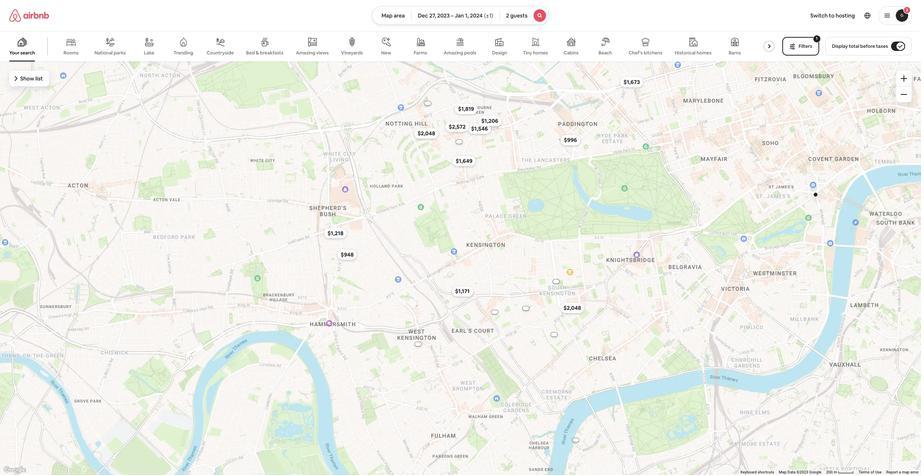 Task type: vqa. For each thing, say whether or not it's contained in the screenshot.
$1,206 "button"
yes



Task type: locate. For each thing, give the bounding box(es) containing it.
show
[[20, 75, 34, 82]]

200 m button
[[824, 470, 857, 475]]

map area
[[382, 12, 405, 19]]

rooms
[[64, 50, 79, 56]]

tiny
[[523, 50, 532, 56]]

search
[[20, 50, 35, 56]]

terms
[[859, 470, 870, 474]]

1 horizontal spatial amazing
[[444, 50, 463, 56]]

filters button
[[783, 37, 819, 56]]

map area button
[[372, 6, 412, 25]]

amazing pools
[[444, 50, 476, 56]]

0 horizontal spatial map
[[382, 12, 393, 19]]

$1,649
[[456, 157, 473, 164]]

0 vertical spatial $2,048
[[418, 130, 435, 137]]

$2,048 button
[[414, 128, 439, 139], [560, 302, 585, 313]]

2 inside 'button'
[[506, 12, 509, 19]]

1 horizontal spatial map
[[779, 470, 787, 474]]

©2023
[[797, 470, 809, 474]]

switch to hosting link
[[806, 7, 860, 24]]

$1,218 button
[[324, 228, 347, 239]]

homes
[[697, 50, 712, 56], [533, 50, 548, 56]]

error
[[911, 470, 919, 474]]

report a map error link
[[887, 470, 919, 474]]

to
[[829, 12, 835, 19]]

beach
[[599, 50, 612, 56]]

amazing left views
[[296, 50, 315, 56]]

display total before taxes button
[[826, 37, 912, 56]]

2 guests button
[[500, 6, 550, 25]]

1,
[[465, 12, 469, 19]]

1 vertical spatial map
[[779, 470, 787, 474]]

show list button
[[9, 71, 49, 86]]

jan
[[455, 12, 464, 19]]

filters
[[799, 43, 812, 49]]

farms
[[414, 50, 427, 56]]

$1,649 button
[[452, 156, 476, 166]]

1 vertical spatial $2,048 button
[[560, 302, 585, 313]]

switch
[[811, 12, 828, 19]]

map left area
[[382, 12, 393, 19]]

group
[[0, 31, 780, 61]]

0 horizontal spatial amazing
[[296, 50, 315, 56]]

1 horizontal spatial $2,048
[[564, 304, 581, 311]]

$2,572 button
[[445, 121, 469, 132]]

2
[[906, 7, 909, 12], [506, 12, 509, 19]]

map left data
[[779, 470, 787, 474]]

countryside
[[207, 50, 234, 56]]

0 horizontal spatial $2,048
[[418, 130, 435, 137]]

cabins
[[564, 50, 579, 56]]

0 horizontal spatial 2
[[506, 12, 509, 19]]

keyboard shortcuts button
[[741, 470, 775, 475]]

vineyards
[[341, 50, 363, 56]]

shortcuts
[[758, 470, 775, 474]]

amazing left pools
[[444, 50, 463, 56]]

$1,673 button
[[620, 77, 644, 88]]

map inside button
[[382, 12, 393, 19]]

map
[[902, 470, 910, 474]]

$2,048 for the topmost $2,048 'button'
[[418, 130, 435, 137]]

amazing
[[296, 50, 315, 56], [444, 50, 463, 56]]

design
[[492, 50, 507, 56]]

$996 button
[[561, 135, 581, 146]]

None search field
[[372, 6, 550, 25]]

report
[[887, 470, 898, 474]]

$2,572
[[449, 123, 466, 130]]

1 vertical spatial $2,048
[[564, 304, 581, 311]]

1 horizontal spatial 2
[[906, 7, 909, 12]]

0 horizontal spatial $2,048 button
[[414, 128, 439, 139]]

1 horizontal spatial homes
[[697, 50, 712, 56]]

map data ©2023 google
[[779, 470, 822, 474]]

m
[[834, 470, 837, 474]]

views
[[316, 50, 329, 56]]

homes right historical
[[697, 50, 712, 56]]

keyboard
[[741, 470, 757, 474]]

taxes
[[876, 43, 888, 49]]

map for map data ©2023 google
[[779, 470, 787, 474]]

kitchens
[[644, 50, 663, 56]]

map
[[382, 12, 393, 19], [779, 470, 787, 474]]

before
[[861, 43, 875, 49]]

0 vertical spatial map
[[382, 12, 393, 19]]

national parks
[[94, 50, 126, 56]]

0 horizontal spatial homes
[[533, 50, 548, 56]]

profile element
[[559, 0, 912, 31]]

$2,048
[[418, 130, 435, 137], [564, 304, 581, 311]]

$996
[[564, 137, 577, 144]]

breakfasts
[[260, 50, 284, 56]]

homes right tiny
[[533, 50, 548, 56]]

report a map error
[[887, 470, 919, 474]]

200 m
[[827, 470, 838, 474]]

of
[[871, 470, 874, 474]]

dec
[[418, 12, 428, 19]]

show list
[[20, 75, 43, 82]]

2 inside 'dropdown button'
[[906, 7, 909, 12]]

switch to hosting
[[811, 12, 855, 19]]

$948
[[341, 251, 354, 258]]

$1,819
[[458, 105, 474, 112]]



Task type: describe. For each thing, give the bounding box(es) containing it.
zoom in image
[[901, 75, 907, 82]]

2023
[[437, 12, 450, 19]]

none search field containing map area
[[372, 6, 550, 25]]

&
[[256, 50, 259, 56]]

0 vertical spatial $2,048 button
[[414, 128, 439, 139]]

total
[[849, 43, 860, 49]]

tiny homes
[[523, 50, 548, 56]]

$2,048 for the right $2,048 'button'
[[564, 304, 581, 311]]

(±1)
[[484, 12, 493, 19]]

27,
[[429, 12, 436, 19]]

dec 27, 2023 – jan 1, 2024 (±1)
[[418, 12, 493, 19]]

display total before taxes
[[832, 43, 888, 49]]

2 button
[[879, 6, 912, 25]]

$1,546 button
[[468, 123, 492, 134]]

$948 button
[[337, 249, 357, 260]]

pools
[[464, 50, 476, 56]]

$1,218
[[328, 230, 344, 237]]

group containing national parks
[[0, 31, 780, 61]]

terms of use
[[859, 470, 882, 474]]

barns
[[729, 50, 741, 56]]

chef's
[[629, 50, 643, 56]]

$1,673
[[624, 79, 640, 86]]

guests
[[510, 12, 528, 19]]

$1,546
[[471, 125, 488, 132]]

$1,206 button
[[478, 115, 502, 126]]

amazing views
[[296, 50, 329, 56]]

use
[[875, 470, 882, 474]]

zoom out image
[[901, 91, 907, 98]]

$1,171 button
[[452, 286, 473, 297]]

a
[[899, 470, 901, 474]]

–
[[451, 12, 454, 19]]

your search
[[9, 50, 35, 56]]

lake
[[144, 50, 154, 56]]

homes for historical homes
[[697, 50, 712, 56]]

area
[[394, 12, 405, 19]]

$1,171
[[455, 288, 470, 295]]

bed
[[246, 50, 255, 56]]

historical
[[675, 50, 696, 56]]

new
[[381, 50, 391, 56]]

list
[[35, 75, 43, 82]]

google
[[810, 470, 822, 474]]

$1,206
[[482, 117, 498, 124]]

national
[[94, 50, 113, 56]]

2 for 2 guests
[[506, 12, 509, 19]]

200
[[827, 470, 833, 474]]

google map
showing 41 stays. region
[[0, 61, 921, 475]]

1 horizontal spatial $2,048 button
[[560, 302, 585, 313]]

data
[[788, 470, 796, 474]]

homes for tiny homes
[[533, 50, 548, 56]]

1
[[816, 36, 818, 41]]

amazing for amazing views
[[296, 50, 315, 56]]

historical homes
[[675, 50, 712, 56]]

parks
[[114, 50, 126, 56]]

2 for 2
[[906, 7, 909, 12]]

google image
[[2, 465, 28, 475]]

trending
[[174, 50, 193, 56]]

amazing for amazing pools
[[444, 50, 463, 56]]

display
[[832, 43, 848, 49]]

2 guests
[[506, 12, 528, 19]]

2024
[[470, 12, 483, 19]]

map for map area
[[382, 12, 393, 19]]

hosting
[[836, 12, 855, 19]]

chef's kitchens
[[629, 50, 663, 56]]

bed & breakfasts
[[246, 50, 284, 56]]

keyboard shortcuts
[[741, 470, 775, 474]]

your
[[9, 50, 19, 56]]



